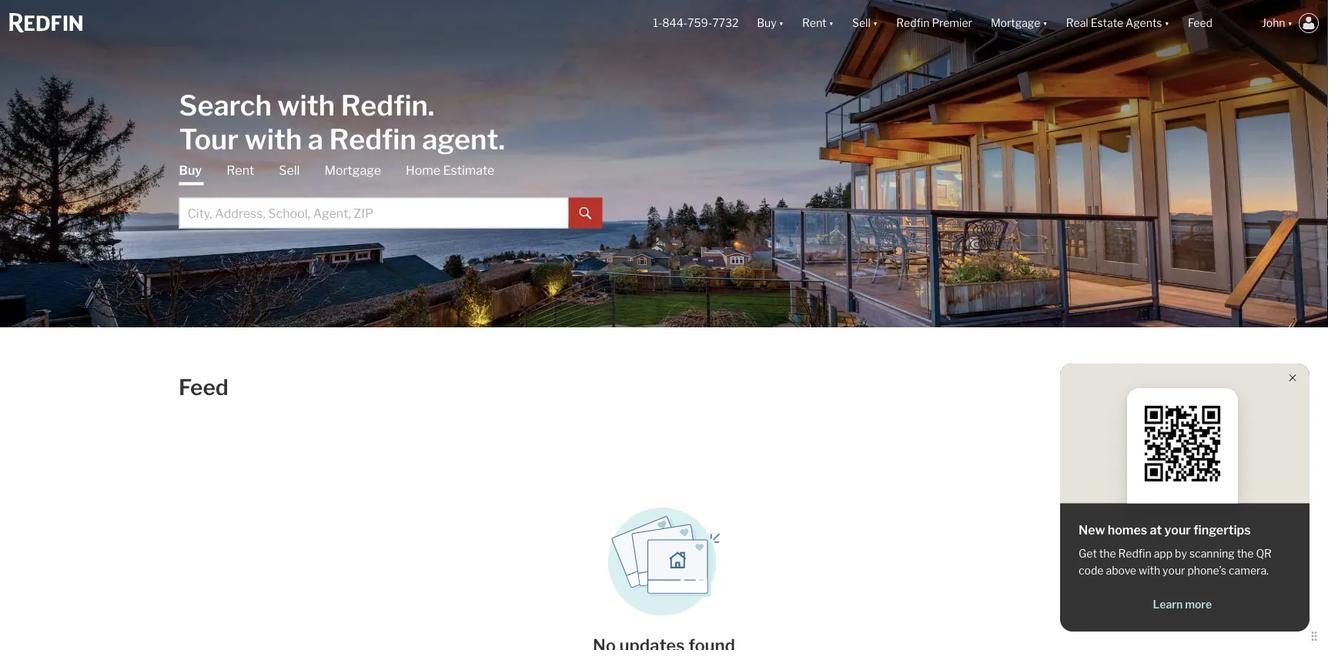 Task type: describe. For each thing, give the bounding box(es) containing it.
buy link
[[179, 162, 202, 185]]

search with redfin. tour with a redfin agent.
[[179, 88, 505, 156]]

redfin inside search with redfin. tour with a redfin agent.
[[329, 122, 417, 156]]

rent ▾ button
[[794, 0, 844, 46]]

759-
[[688, 16, 713, 30]]

▾ for rent ▾
[[829, 16, 834, 30]]

tab list containing buy
[[179, 162, 603, 228]]

mortgage for mortgage
[[325, 163, 381, 178]]

City, Address, School, Agent, ZIP search field
[[179, 198, 569, 228]]

camera.
[[1230, 564, 1270, 577]]

mortgage link
[[325, 162, 381, 179]]

get the redfin app by scanning the qr code above with your phone's camera.
[[1079, 547, 1273, 577]]

0 vertical spatial your
[[1165, 523, 1192, 538]]

sell ▾
[[853, 16, 878, 30]]

sell ▾ button
[[853, 0, 878, 46]]

agent.
[[422, 122, 505, 156]]

more
[[1186, 598, 1213, 611]]

john ▾
[[1263, 16, 1294, 30]]

sell for sell
[[279, 163, 300, 178]]

feed inside button
[[1189, 16, 1213, 30]]

phone's
[[1188, 564, 1227, 577]]

rent ▾
[[803, 16, 834, 30]]

a
[[308, 122, 324, 156]]

buy for buy
[[179, 163, 202, 178]]

estimate
[[443, 163, 495, 178]]

app install qr code image
[[1140, 401, 1226, 487]]

qr
[[1257, 547, 1273, 560]]

scanning
[[1190, 547, 1235, 560]]

submit search image
[[580, 207, 592, 220]]

home
[[406, 163, 441, 178]]

▾ for sell ▾
[[874, 16, 878, 30]]

premier
[[932, 16, 973, 30]]

buy ▾ button
[[748, 0, 794, 46]]

home estimate
[[406, 163, 495, 178]]

get
[[1079, 547, 1098, 560]]

john
[[1263, 16, 1286, 30]]

844-
[[663, 16, 688, 30]]

code
[[1079, 564, 1104, 577]]

learn more link
[[1079, 597, 1287, 612]]

with inside get the redfin app by scanning the qr code above with your phone's camera.
[[1139, 564, 1161, 577]]

7732
[[713, 16, 739, 30]]

by
[[1176, 547, 1188, 560]]

real
[[1067, 16, 1089, 30]]

your inside get the redfin app by scanning the qr code above with your phone's camera.
[[1163, 564, 1186, 577]]

1 vertical spatial feed
[[179, 374, 229, 401]]

redfin inside button
[[897, 16, 930, 30]]



Task type: vqa. For each thing, say whether or not it's contained in the screenshot.
the Brea,
no



Task type: locate. For each thing, give the bounding box(es) containing it.
buy down tour at the left
[[179, 163, 202, 178]]

redfin.
[[341, 88, 435, 122]]

your down by
[[1163, 564, 1186, 577]]

redfin
[[897, 16, 930, 30], [329, 122, 417, 156], [1119, 547, 1152, 560]]

▾
[[779, 16, 784, 30], [829, 16, 834, 30], [874, 16, 878, 30], [1043, 16, 1048, 30], [1165, 16, 1170, 30], [1289, 16, 1294, 30]]

sell right rent ▾
[[853, 16, 871, 30]]

1 horizontal spatial the
[[1238, 547, 1255, 560]]

mortgage ▾ button
[[982, 0, 1058, 46]]

search
[[179, 88, 272, 122]]

1 vertical spatial sell
[[279, 163, 300, 178]]

rent right buy ▾
[[803, 16, 827, 30]]

rent for rent
[[227, 163, 254, 178]]

feed button
[[1179, 0, 1253, 46]]

learn more
[[1154, 598, 1213, 611]]

2 horizontal spatial redfin
[[1119, 547, 1152, 560]]

feed
[[1189, 16, 1213, 30], [179, 374, 229, 401]]

rent
[[803, 16, 827, 30], [227, 163, 254, 178]]

new
[[1079, 523, 1106, 538]]

1 horizontal spatial redfin
[[897, 16, 930, 30]]

1 horizontal spatial sell
[[853, 16, 871, 30]]

1 horizontal spatial rent
[[803, 16, 827, 30]]

0 vertical spatial feed
[[1189, 16, 1213, 30]]

your right the at
[[1165, 523, 1192, 538]]

▾ right john at the right top of the page
[[1289, 16, 1294, 30]]

mortgage ▾ button
[[991, 0, 1048, 46]]

▾ for mortgage ▾
[[1043, 16, 1048, 30]]

0 vertical spatial redfin
[[897, 16, 930, 30]]

4 ▾ from the left
[[1043, 16, 1048, 30]]

fingertips
[[1194, 523, 1252, 538]]

at
[[1151, 523, 1163, 538]]

1 vertical spatial your
[[1163, 564, 1186, 577]]

app
[[1155, 547, 1173, 560]]

mortgage inside dropdown button
[[991, 16, 1041, 30]]

0 horizontal spatial rent
[[227, 163, 254, 178]]

your
[[1165, 523, 1192, 538], [1163, 564, 1186, 577]]

2 ▾ from the left
[[829, 16, 834, 30]]

0 horizontal spatial redfin
[[329, 122, 417, 156]]

estate
[[1091, 16, 1124, 30]]

0 horizontal spatial the
[[1100, 547, 1117, 560]]

1 vertical spatial mortgage
[[325, 163, 381, 178]]

real estate agents ▾
[[1067, 16, 1170, 30]]

the right get
[[1100, 547, 1117, 560]]

sell inside tab list
[[279, 163, 300, 178]]

buy
[[758, 16, 777, 30], [179, 163, 202, 178]]

sell right rent link at top left
[[279, 163, 300, 178]]

redfin premier
[[897, 16, 973, 30]]

▾ left rent ▾
[[779, 16, 784, 30]]

homes
[[1108, 523, 1148, 538]]

1 vertical spatial rent
[[227, 163, 254, 178]]

0 horizontal spatial buy
[[179, 163, 202, 178]]

mortgage inside tab list
[[325, 163, 381, 178]]

▾ for buy ▾
[[779, 16, 784, 30]]

1 vertical spatial redfin
[[329, 122, 417, 156]]

1-844-759-7732 link
[[654, 16, 739, 30]]

0 vertical spatial buy
[[758, 16, 777, 30]]

▾ right "agents"
[[1165, 16, 1170, 30]]

rent link
[[227, 162, 254, 179]]

0 vertical spatial mortgage
[[991, 16, 1041, 30]]

mortgage ▾
[[991, 16, 1048, 30]]

0 vertical spatial sell
[[853, 16, 871, 30]]

buy inside tab list
[[179, 163, 202, 178]]

1 the from the left
[[1100, 547, 1117, 560]]

redfin up above
[[1119, 547, 1152, 560]]

real estate agents ▾ link
[[1067, 0, 1170, 46]]

0 horizontal spatial mortgage
[[325, 163, 381, 178]]

1 ▾ from the left
[[779, 16, 784, 30]]

2 vertical spatial redfin
[[1119, 547, 1152, 560]]

new homes at your fingertips
[[1079, 523, 1252, 538]]

tab list
[[179, 162, 603, 228]]

redfin premier button
[[888, 0, 982, 46]]

buy ▾ button
[[758, 0, 784, 46]]

0 horizontal spatial sell
[[279, 163, 300, 178]]

0 horizontal spatial feed
[[179, 374, 229, 401]]

▾ right rent ▾
[[874, 16, 878, 30]]

agents
[[1126, 16, 1163, 30]]

mortgage up city, address, school, agent, zip search field
[[325, 163, 381, 178]]

buy right "7732"
[[758, 16, 777, 30]]

buy ▾
[[758, 16, 784, 30]]

1-844-759-7732
[[654, 16, 739, 30]]

3 ▾ from the left
[[874, 16, 878, 30]]

mortgage left real
[[991, 16, 1041, 30]]

redfin left premier
[[897, 16, 930, 30]]

5 ▾ from the left
[[1165, 16, 1170, 30]]

rent ▾ button
[[803, 0, 834, 46]]

redfin up mortgage link
[[329, 122, 417, 156]]

buy for buy ▾
[[758, 16, 777, 30]]

0 vertical spatial rent
[[803, 16, 827, 30]]

buy inside dropdown button
[[758, 16, 777, 30]]

tour
[[179, 122, 239, 156]]

1 horizontal spatial mortgage
[[991, 16, 1041, 30]]

home estimate link
[[406, 162, 495, 179]]

the up camera. on the right of page
[[1238, 547, 1255, 560]]

the
[[1100, 547, 1117, 560], [1238, 547, 1255, 560]]

1 horizontal spatial buy
[[758, 16, 777, 30]]

mortgage for mortgage ▾
[[991, 16, 1041, 30]]

6 ▾ from the left
[[1289, 16, 1294, 30]]

real estate agents ▾ button
[[1058, 0, 1179, 46]]

rent inside dropdown button
[[803, 16, 827, 30]]

with
[[278, 88, 335, 122], [245, 122, 302, 156], [1139, 564, 1161, 577]]

1-
[[654, 16, 663, 30]]

sell for sell ▾
[[853, 16, 871, 30]]

1 horizontal spatial feed
[[1189, 16, 1213, 30]]

sell
[[853, 16, 871, 30], [279, 163, 300, 178]]

sell inside dropdown button
[[853, 16, 871, 30]]

mortgage
[[991, 16, 1041, 30], [325, 163, 381, 178]]

▾ left sell ▾
[[829, 16, 834, 30]]

sell ▾ button
[[844, 0, 888, 46]]

1 vertical spatial buy
[[179, 163, 202, 178]]

learn
[[1154, 598, 1184, 611]]

redfin inside get the redfin app by scanning the qr code above with your phone's camera.
[[1119, 547, 1152, 560]]

▾ left real
[[1043, 16, 1048, 30]]

rent inside tab list
[[227, 163, 254, 178]]

sell link
[[279, 162, 300, 179]]

rent down tour at the left
[[227, 163, 254, 178]]

2 the from the left
[[1238, 547, 1255, 560]]

rent for rent ▾
[[803, 16, 827, 30]]

▾ for john ▾
[[1289, 16, 1294, 30]]

above
[[1107, 564, 1137, 577]]



